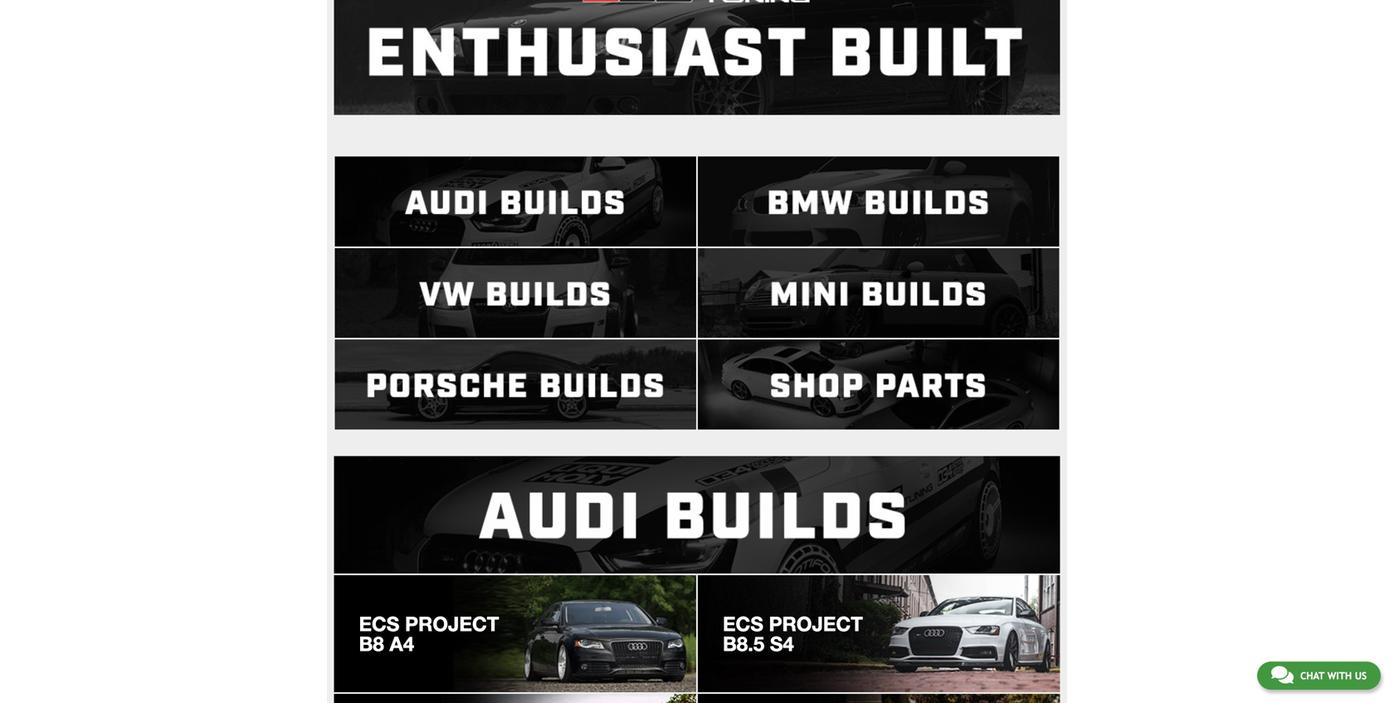 Task type: locate. For each thing, give the bounding box(es) containing it.
project
[[405, 612, 499, 635], [769, 612, 863, 635]]

s4
[[770, 632, 794, 655]]

ecs inside ecs project b8.5 s4
[[723, 612, 764, 635]]

ecs
[[359, 612, 400, 635], [723, 612, 764, 635]]

with
[[1328, 670, 1352, 682]]

ecs inside the ecs project b8 a4
[[359, 612, 400, 635]]

0 horizontal spatial ecs
[[359, 612, 400, 635]]

1 project from the left
[[405, 612, 499, 635]]

chat with us
[[1301, 670, 1367, 682]]

chat
[[1301, 670, 1325, 682]]

chat with us link
[[1257, 662, 1381, 690]]

project for s4
[[769, 612, 863, 635]]

comments image
[[1272, 665, 1294, 685]]

1 horizontal spatial ecs
[[723, 612, 764, 635]]

1 ecs from the left
[[359, 612, 400, 635]]

2 ecs from the left
[[723, 612, 764, 635]]

ecs project b8.5 s4
[[723, 612, 863, 655]]

1 horizontal spatial project
[[769, 612, 863, 635]]

project inside the ecs project b8 a4
[[405, 612, 499, 635]]

project for a4
[[405, 612, 499, 635]]

project inside ecs project b8.5 s4
[[769, 612, 863, 635]]

2 project from the left
[[769, 612, 863, 635]]

0 horizontal spatial project
[[405, 612, 499, 635]]



Task type: vqa. For each thing, say whether or not it's contained in the screenshot.
B8.5
yes



Task type: describe. For each thing, give the bounding box(es) containing it.
b8
[[359, 632, 384, 655]]

ecs project b8 a4
[[359, 612, 499, 655]]

us
[[1355, 670, 1367, 682]]

b8.5
[[723, 632, 765, 655]]

a4
[[390, 632, 414, 655]]

ecs for b8
[[359, 612, 400, 635]]

ecs for b8.5
[[723, 612, 764, 635]]



